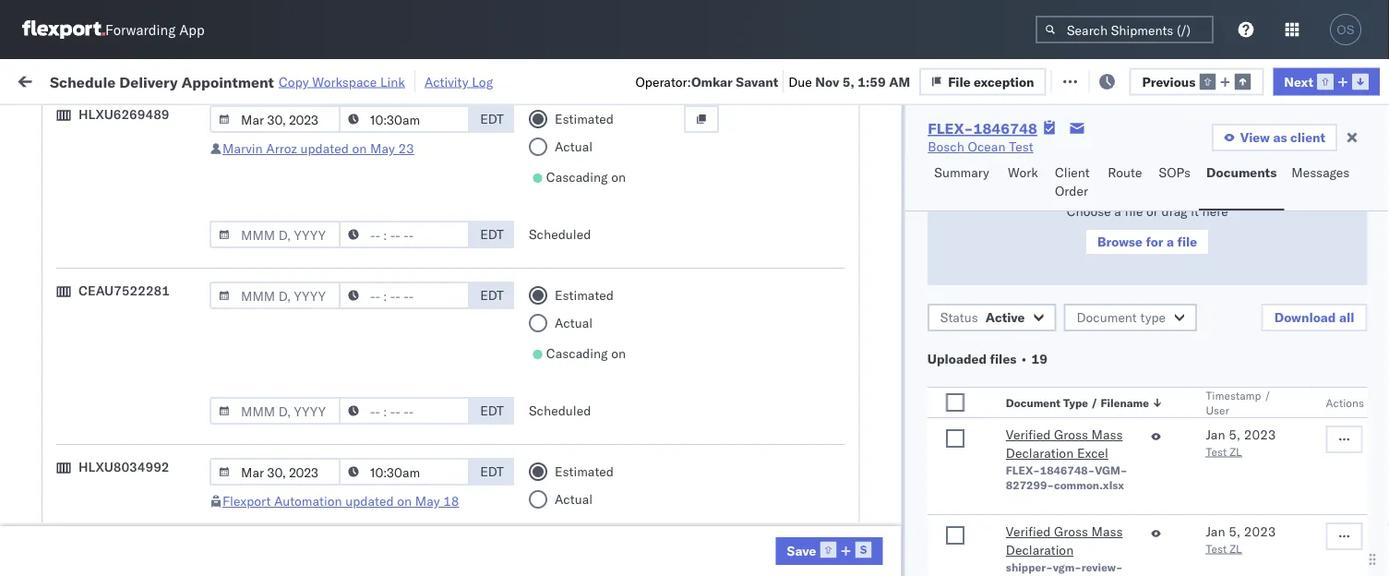 Task type: locate. For each thing, give the bounding box(es) containing it.
mass up excel
[[1091, 427, 1123, 443]]

file exception down search shipments (/) text box
[[1075, 72, 1161, 88]]

updated down progress
[[301, 140, 349, 157]]

0 horizontal spatial work
[[200, 72, 233, 88]]

MMM D, YYYY text field
[[210, 105, 341, 133], [210, 221, 341, 248], [210, 282, 341, 309], [210, 458, 341, 486]]

dec left 23,
[[384, 510, 408, 526]]

previous button
[[1130, 68, 1264, 95]]

1 horizontal spatial file exception
[[1075, 72, 1161, 88]]

0 horizontal spatial may
[[370, 140, 395, 157]]

14,
[[413, 429, 433, 445], [413, 470, 433, 486]]

0 vertical spatial upload customs clearance documents
[[42, 175, 202, 210]]

timestamp / user
[[1206, 388, 1271, 417]]

1 lhuu7894563, from the top
[[1138, 428, 1233, 445]]

uetu5238478 for 6:00 pm cst, dec 23, 2022
[[1236, 510, 1326, 526]]

appointment up confirm pickup from los angeles, ca link
[[151, 469, 227, 485]]

1 vertical spatial mass
[[1091, 524, 1123, 540]]

2 vertical spatial cdt,
[[353, 307, 383, 323]]

2 2023 from the top
[[1244, 524, 1276, 540]]

file exception
[[1075, 72, 1161, 88], [948, 73, 1035, 89]]

3 resize handle column header from the left
[[534, 143, 556, 576]]

work inside 'work' button
[[1008, 164, 1039, 181]]

7 ocean fcl from the top
[[565, 429, 630, 445]]

delivery up ceau7522281
[[100, 225, 148, 241]]

schedule delivery appointment button up confirm pickup from los angeles, ca
[[42, 468, 227, 488]]

1 horizontal spatial file
[[1177, 234, 1197, 250]]

appointment up ceau7522281
[[151, 225, 227, 241]]

lhuu7894563, uetu5238478 for 6:00 pm cst, dec 23, 2022
[[1138, 510, 1326, 526]]

1 vertical spatial 1:59 am cdt, nov 5, 2022
[[297, 266, 461, 283]]

0 horizontal spatial for
[[176, 114, 191, 128]]

customs for second upload customs clearance documents button from the top of the page
[[88, 378, 140, 394]]

a down drag
[[1167, 234, 1174, 250]]

upload customs clearance documents for second upload customs clearance documents button from the top of the page
[[42, 378, 202, 413]]

1:59 for second 'schedule pickup from los angeles, ca' 'link' from the top
[[297, 307, 325, 323]]

schedule delivery appointment button up ceau7522281
[[42, 224, 227, 244]]

0 vertical spatial jan
[[1206, 427, 1225, 443]]

updated for arroz
[[301, 140, 349, 157]]

0 vertical spatial status
[[100, 114, 132, 128]]

scheduled
[[529, 226, 591, 242], [529, 403, 591, 419]]

all
[[1339, 309, 1355, 325]]

gross up vgm-
[[1054, 524, 1088, 540]]

2 scheduled from the top
[[529, 403, 591, 419]]

dec down 1:00 am cst, nov 9, 2022
[[385, 429, 409, 445]]

∙
[[1020, 351, 1028, 367]]

upload customs clearance documents button
[[42, 174, 262, 213], [42, 377, 262, 416]]

verified gross mass declaration excel
[[1006, 427, 1123, 461]]

1 horizontal spatial may
[[415, 493, 440, 509]]

2 vertical spatial uetu5238478
[[1236, 550, 1326, 566]]

759 at risk
[[339, 72, 403, 88]]

1 vertical spatial -- : -- -- text field
[[339, 458, 470, 486]]

14, down 9,
[[413, 429, 433, 445]]

1 vertical spatial estimated
[[555, 287, 614, 303]]

mass inside verified gross mass declaration excel
[[1091, 427, 1123, 443]]

download
[[1274, 309, 1336, 325]]

0 horizontal spatial file
[[1125, 203, 1143, 219]]

1 clearance from the top
[[143, 175, 202, 191]]

2 1:59 am cst, dec 14, 2022 from the top
[[297, 470, 468, 486]]

4 hlxu803 from the top
[[1334, 388, 1390, 404]]

2 vertical spatial delivery
[[100, 469, 148, 485]]

verified inside verified gross mass declaration excel
[[1006, 427, 1051, 443]]

flex-1846748 up type
[[1019, 348, 1115, 364]]

1 -- : -- -- text field from the top
[[339, 221, 470, 248]]

2 mass from the top
[[1091, 524, 1123, 540]]

client order
[[1055, 164, 1090, 199]]

resize handle column header for flex id button
[[1106, 143, 1128, 576]]

2 declaration from the top
[[1006, 542, 1074, 558]]

actual for flexport automation updated on may 18
[[555, 491, 593, 507]]

1 vertical spatial upload customs clearance documents button
[[42, 377, 262, 416]]

resize handle column header for mode button
[[654, 143, 676, 576]]

flex
[[990, 151, 1011, 165]]

0 vertical spatial 14,
[[413, 429, 433, 445]]

2 vertical spatial documents
[[42, 397, 109, 413]]

document inside document type / filename button
[[1006, 396, 1060, 409]]

batch action
[[1287, 72, 1367, 88]]

actual for marvin arroz updated on may 23
[[555, 138, 593, 155]]

numbers for container numbers
[[1138, 158, 1183, 172]]

1 vertical spatial schedule delivery appointment link
[[42, 468, 227, 486]]

upload customs clearance documents down "workitem" button at the top of page
[[42, 175, 202, 210]]

for inside button
[[1146, 234, 1163, 250]]

file down search shipments (/) text box
[[1075, 72, 1098, 88]]

0 vertical spatial work
[[200, 72, 233, 88]]

6 fcl from the top
[[606, 388, 630, 404]]

schedule pickup from los angeles, ca for 2nd 'schedule pickup from los angeles, ca' 'link' from the bottom of the page
[[42, 337, 249, 372]]

: for status
[[132, 114, 136, 128]]

cascading for ceau7522281
[[546, 345, 608, 361]]

upload customs clearance documents up hlxu8034992
[[42, 378, 202, 413]]

7 resize handle column header from the left
[[1106, 143, 1128, 576]]

1 vertical spatial scheduled
[[529, 403, 591, 419]]

cst, left 9,
[[353, 388, 382, 404]]

gross up excel
[[1054, 427, 1088, 443]]

jan for verified gross mass declaration
[[1206, 524, 1225, 540]]

exception
[[1101, 72, 1161, 88], [974, 73, 1035, 89]]

1 declaration from the top
[[1006, 445, 1074, 461]]

1 schedule delivery appointment button from the top
[[42, 224, 227, 244]]

pickup inside confirm pickup from los angeles, ca
[[93, 500, 133, 516]]

may up 23,
[[415, 493, 440, 509]]

for down or
[[1146, 234, 1163, 250]]

verified inside verified gross mass declaration
[[1006, 524, 1051, 540]]

2 cdt, from the top
[[353, 266, 383, 283]]

1:59 am cst, dec 14, 2022 for schedule delivery appointment
[[297, 470, 468, 486]]

flex-1660288
[[1019, 185, 1115, 201]]

1 abcdefg78456546 from the top
[[1258, 429, 1382, 445]]

0 vertical spatial jan 5, 2023 test zl
[[1206, 427, 1276, 458]]

827299-
[[1006, 478, 1054, 492]]

file inside button
[[1177, 234, 1197, 250]]

1 cascading on from the top
[[546, 169, 626, 185]]

1 gross from the top
[[1054, 427, 1088, 443]]

2 upload from the top
[[42, 378, 84, 394]]

mass inside verified gross mass declaration
[[1091, 524, 1123, 540]]

6:00
[[297, 510, 325, 526]]

status right by:
[[100, 114, 132, 128]]

2 ca from the top
[[42, 315, 60, 331]]

2 : from the left
[[425, 114, 428, 128]]

0 horizontal spatial status
[[100, 114, 132, 128]]

/ inside button
[[1091, 396, 1098, 409]]

0 vertical spatial mass
[[1091, 427, 1123, 443]]

risk
[[381, 72, 403, 88]]

0 vertical spatial zl
[[1230, 445, 1242, 458]]

: left no
[[425, 114, 428, 128]]

1 horizontal spatial :
[[425, 114, 428, 128]]

-- : -- -- text field up 23,
[[339, 458, 470, 486]]

document inside document type "button"
[[1077, 309, 1137, 325]]

cst, for schedule pickup from los angeles, ca
[[353, 429, 382, 445]]

documents down "workitem"
[[42, 193, 109, 210]]

1 vertical spatial lhuu7894563,
[[1138, 510, 1233, 526]]

ceau7522281, hlxu6269489, hlxu803 down here
[[1138, 225, 1390, 241]]

1:59 am cst, dec 14, 2022 down 1:00 am cst, nov 9, 2022
[[297, 429, 468, 445]]

1846748 up 'verified gross mass declaration excel' link
[[1059, 388, 1115, 404]]

resize handle column header
[[264, 143, 286, 576], [469, 143, 491, 576], [534, 143, 556, 576], [654, 143, 676, 576], [774, 143, 796, 576], [958, 143, 981, 576], [1106, 143, 1128, 576], [1226, 143, 1248, 576], [1356, 143, 1379, 576]]

dec up 6:00 pm cst, dec 23, 2022
[[385, 470, 409, 486]]

2022
[[429, 226, 461, 242], [429, 266, 461, 283], [429, 307, 461, 323], [428, 388, 460, 404], [436, 429, 468, 445], [436, 470, 468, 486], [435, 510, 467, 526]]

my
[[18, 67, 48, 92]]

filename
[[1101, 396, 1149, 409]]

angeles, for confirm pickup from los angeles, ca link
[[191, 500, 241, 516]]

cst, down 1:00 am cst, nov 9, 2022
[[353, 429, 382, 445]]

hlxu6269489, down the messages button
[[1236, 225, 1330, 241]]

2 vertical spatial -- : -- -- text field
[[339, 397, 470, 425]]

link
[[380, 73, 405, 90]]

mass for verified gross mass declaration
[[1091, 524, 1123, 540]]

status for status : ready for work, blocked, in progress
[[100, 114, 132, 128]]

0 vertical spatial 2023
[[1244, 427, 1276, 443]]

test123456 up download
[[1258, 266, 1335, 283]]

file up flex-1846748 link
[[948, 73, 971, 89]]

2023 for verified gross mass declaration excel
[[1244, 427, 1276, 443]]

1 uetu5238478 from the top
[[1236, 428, 1326, 445]]

delivery up confirm pickup from los angeles, ca
[[100, 469, 148, 485]]

delivery for 1:59 am cst, dec 14, 2022
[[100, 469, 148, 485]]

1 ca from the top
[[42, 275, 60, 291]]

1 jan from the top
[[1206, 427, 1225, 443]]

messages button
[[1285, 156, 1360, 211]]

verified up 'shipper-'
[[1006, 524, 1051, 540]]

2 verified from the top
[[1006, 524, 1051, 540]]

route
[[1108, 164, 1143, 181]]

1:59 am cdt, nov 5, 2022 for 1st 'schedule pickup from los angeles, ca' 'link' from the top of the page
[[297, 266, 461, 283]]

los for third schedule pickup from los angeles, ca button from the top
[[174, 337, 195, 354]]

ceau7522281, hlxu6269489, hlxu803 up download
[[1138, 266, 1390, 282]]

2 lhuu7894563, from the top
[[1138, 510, 1233, 526]]

appointment for 1:59 am cst, dec 14, 2022
[[151, 469, 227, 485]]

file exception up flex-1846748 link
[[948, 73, 1035, 89]]

1 vertical spatial actions
[[1326, 396, 1364, 409]]

4 schedule pickup from los angeles, ca link from the top
[[42, 418, 262, 455]]

jan 5, 2023 test zl
[[1206, 427, 1276, 458], [1206, 524, 1276, 555]]

save button
[[776, 537, 883, 565]]

documents up hlxu8034992
[[42, 397, 109, 413]]

1 vertical spatial upload customs clearance documents link
[[42, 377, 262, 414]]

1 vertical spatial for
[[1146, 234, 1163, 250]]

for
[[176, 114, 191, 128], [1146, 234, 1163, 250]]

save
[[787, 543, 816, 559]]

am for 1:59 am cst, dec 14, 2022 schedule delivery appointment "link"
[[329, 470, 350, 486]]

1 edt from the top
[[480, 111, 504, 127]]

test123456 down download
[[1258, 388, 1335, 404]]

2 test123456 from the top
[[1258, 307, 1335, 323]]

schedule delivery appointment
[[42, 225, 227, 241], [42, 469, 227, 485]]

1 vertical spatial 1:59 am cst, dec 14, 2022
[[297, 470, 468, 486]]

1 1:59 am cdt, nov 5, 2022 from the top
[[297, 226, 461, 242]]

-- : -- -- text field
[[339, 221, 470, 248], [339, 282, 470, 309], [339, 397, 470, 425]]

cdt, for fourth schedule pickup from los angeles, ca button from the bottom
[[353, 266, 383, 283]]

flex-1846748 link
[[928, 119, 1038, 138]]

schedule delivery appointment link up confirm pickup from los angeles, ca
[[42, 468, 227, 486]]

choose
[[1067, 203, 1111, 219]]

0 horizontal spatial numbers
[[1138, 158, 1183, 172]]

1 schedule pickup from los angeles, ca button from the top
[[42, 255, 262, 294]]

5 ca from the top
[[42, 518, 60, 535]]

0 vertical spatial customs
[[88, 175, 140, 191]]

document type button
[[1064, 304, 1197, 331]]

resize handle column header for deadline button at the left of page
[[469, 143, 491, 576]]

hlxu6269489,
[[1236, 225, 1330, 241], [1236, 266, 1330, 282], [1236, 307, 1330, 323], [1236, 388, 1330, 404]]

abcdefg78456546
[[1258, 429, 1382, 445], [1258, 470, 1382, 486], [1258, 510, 1382, 526], [1258, 551, 1382, 567]]

jan 5, 2023 test zl for verified gross mass declaration
[[1206, 524, 1276, 555]]

2 vertical spatial cascading
[[546, 522, 608, 538]]

ca
[[42, 275, 60, 291], [42, 315, 60, 331], [42, 356, 60, 372], [42, 437, 60, 453], [42, 518, 60, 535]]

customs down "workitem" button at the top of page
[[88, 175, 140, 191]]

activity log
[[425, 73, 493, 90]]

2 fcl from the top
[[606, 226, 630, 242]]

3 schedule pickup from los angeles, ca from the top
[[42, 337, 249, 372]]

6 ocean fcl from the top
[[565, 388, 630, 404]]

1 horizontal spatial numbers
[[1325, 151, 1370, 165]]

2 upload customs clearance documents from the top
[[42, 378, 202, 413]]

14, up 23,
[[413, 470, 433, 486]]

8 fcl from the top
[[606, 470, 630, 486]]

2 resize handle column header from the left
[[469, 143, 491, 576]]

1 vertical spatial 14,
[[413, 470, 433, 486]]

scheduled for ceau7522281
[[529, 403, 591, 419]]

flex-1889466
[[1019, 429, 1115, 445], [1019, 470, 1115, 486], [1019, 510, 1115, 526], [1019, 551, 1115, 567]]

declaration up 'shipper-'
[[1006, 542, 1074, 558]]

schedule delivery appointment link up ceau7522281
[[42, 224, 227, 242]]

appointment
[[181, 72, 274, 91], [151, 225, 227, 241], [151, 469, 227, 485]]

delivery up ready
[[119, 72, 178, 91]]

1 vertical spatial work
[[1008, 164, 1039, 181]]

cascading on for ceau7522281
[[546, 345, 626, 361]]

declaration for verified gross mass declaration excel
[[1006, 445, 1074, 461]]

1 schedule pickup from los angeles, ca from the top
[[42, 256, 249, 291]]

4 flex-1889466 from the top
[[1019, 551, 1115, 567]]

common.xlsx
[[1054, 478, 1124, 492]]

file left or
[[1125, 203, 1143, 219]]

1 vertical spatial status
[[940, 309, 978, 325]]

it
[[1191, 203, 1199, 219]]

upload customs clearance documents link up hlxu8034992
[[42, 377, 262, 414]]

or
[[1146, 203, 1158, 219]]

zl
[[1230, 445, 1242, 458], [1230, 542, 1242, 555]]

2 vertical spatial actual
[[555, 491, 593, 507]]

0 vertical spatial uetu5238478
[[1236, 428, 1326, 445]]

1 vertical spatial schedule delivery appointment
[[42, 469, 227, 485]]

customs up hlxu8034992
[[88, 378, 140, 394]]

verified
[[1006, 427, 1051, 443], [1006, 524, 1051, 540]]

0 vertical spatial a
[[1114, 203, 1121, 219]]

for left 'work,'
[[176, 114, 191, 128]]

verified up 827299-
[[1006, 427, 1051, 443]]

gross for verified gross mass declaration
[[1054, 524, 1088, 540]]

gross for verified gross mass declaration excel
[[1054, 427, 1088, 443]]

numbers down client
[[1325, 151, 1370, 165]]

declaration inside verified gross mass declaration excel
[[1006, 445, 1074, 461]]

0 vertical spatial scheduled
[[529, 226, 591, 242]]

2 -- : -- -- text field from the top
[[339, 458, 470, 486]]

4 schedule pickup from los angeles, ca button from the top
[[42, 418, 262, 457]]

2 actual from the top
[[555, 315, 593, 331]]

1 upload customs clearance documents from the top
[[42, 175, 202, 210]]

exception up flex-1846748 link
[[974, 73, 1035, 89]]

3 ceau7522281, hlxu6269489, hlxu803 from the top
[[1138, 307, 1390, 323]]

/ right type
[[1091, 396, 1098, 409]]

1 resize handle column header from the left
[[264, 143, 286, 576]]

0 vertical spatial -- : -- -- text field
[[339, 105, 470, 133]]

0 vertical spatial cascading
[[546, 169, 608, 185]]

2 vertical spatial test123456
[[1258, 388, 1335, 404]]

0 vertical spatial appointment
[[181, 72, 274, 91]]

3 test123456 from the top
[[1258, 388, 1335, 404]]

route button
[[1101, 156, 1152, 211]]

2 gross from the top
[[1054, 524, 1088, 540]]

numbers
[[1325, 151, 1370, 165], [1138, 158, 1183, 172]]

1 vertical spatial upload customs clearance documents
[[42, 378, 202, 413]]

1:59 am cst, dec 14, 2022 up 6:00 pm cst, dec 23, 2022
[[297, 470, 468, 486]]

gross inside verified gross mass declaration excel
[[1054, 427, 1088, 443]]

mass up review-
[[1091, 524, 1123, 540]]

upload customs clearance documents button up hlxu8034992
[[42, 377, 262, 416]]

document for document type / filename
[[1006, 396, 1060, 409]]

0 vertical spatial upload customs clearance documents button
[[42, 174, 262, 213]]

gross inside verified gross mass declaration
[[1054, 524, 1088, 540]]

updated up 6:00 pm cst, dec 23, 2022
[[346, 493, 394, 509]]

los for fourth schedule pickup from los angeles, ca button from the top
[[174, 419, 195, 435]]

3 -- : -- -- text field from the top
[[339, 397, 470, 425]]

1 upload from the top
[[42, 175, 84, 191]]

customs for first upload customs clearance documents button
[[88, 175, 140, 191]]

lhuu7894563,
[[1138, 428, 1233, 445], [1138, 510, 1233, 526], [1138, 550, 1233, 566]]

1 vertical spatial cdt,
[[353, 266, 383, 283]]

declaration inside verified gross mass declaration
[[1006, 542, 1074, 558]]

1 vertical spatial documents
[[42, 193, 109, 210]]

None checkbox
[[946, 429, 964, 448]]

batch action button
[[1258, 66, 1379, 94]]

1 vertical spatial may
[[415, 493, 440, 509]]

angeles, inside confirm pickup from los angeles, ca
[[191, 500, 241, 516]]

2 vertical spatial lhuu7894563,
[[1138, 550, 1233, 566]]

0 vertical spatial -- : -- -- text field
[[339, 221, 470, 248]]

1 vertical spatial lhuu7894563, uetu5238478
[[1138, 510, 1326, 526]]

1 vertical spatial appointment
[[151, 225, 227, 241]]

document type
[[1077, 309, 1166, 325]]

schedule delivery appointment up confirm pickup from los angeles, ca
[[42, 469, 227, 485]]

numbers inside container numbers
[[1138, 158, 1183, 172]]

angeles, for 1st 'schedule pickup from los angeles, ca' 'link' from the top of the page
[[198, 256, 249, 272]]

2 upload customs clearance documents link from the top
[[42, 377, 262, 414]]

cascading for hlxu6269489
[[546, 169, 608, 185]]

actions
[[1334, 151, 1372, 165], [1326, 396, 1364, 409]]

test123456 left all
[[1258, 307, 1335, 323]]

Search Work text field
[[769, 66, 971, 94]]

0 vertical spatial 1:59 am cdt, nov 5, 2022
[[297, 226, 461, 242]]

automation
[[274, 493, 342, 509]]

cst, for upload customs clearance documents
[[353, 388, 382, 404]]

1 schedule delivery appointment link from the top
[[42, 224, 227, 242]]

0 horizontal spatial :
[[132, 114, 136, 128]]

ceau7522281, hlxu6269489, hlxu803 for second schedule pickup from los angeles, ca button
[[1138, 307, 1390, 323]]

1 vertical spatial zl
[[1230, 542, 1242, 555]]

2 jan from the top
[[1206, 524, 1225, 540]]

1 vertical spatial gross
[[1054, 524, 1088, 540]]

ceau7522281,
[[1138, 225, 1232, 241], [1138, 266, 1232, 282], [1138, 307, 1232, 323], [1138, 388, 1232, 404]]

4 fcl from the top
[[606, 307, 630, 323]]

1846748 up flex id
[[974, 119, 1038, 138]]

1 vertical spatial file
[[1177, 234, 1197, 250]]

ready
[[140, 114, 173, 128]]

None checkbox
[[946, 393, 964, 412], [946, 526, 964, 545], [946, 393, 964, 412], [946, 526, 964, 545]]

cascading on for hlxu6269489
[[546, 169, 626, 185]]

1 horizontal spatial file
[[1075, 72, 1098, 88]]

8 resize handle column header from the left
[[1226, 143, 1248, 576]]

documents
[[1207, 164, 1277, 181], [42, 193, 109, 210], [42, 397, 109, 413]]

ceau7522281, hlxu6269489, hlxu803 up 'timestamp'
[[1138, 307, 1390, 323]]

lhuu7894563, uetu5238478
[[1138, 428, 1326, 445], [1138, 510, 1326, 526], [1138, 550, 1326, 566]]

1 horizontal spatial for
[[1146, 234, 1163, 250]]

may
[[370, 140, 395, 157], [415, 493, 440, 509]]

2 vertical spatial estimated
[[555, 464, 614, 480]]

batch
[[1287, 72, 1323, 88]]

schedule delivery appointment up ceau7522281
[[42, 225, 227, 241]]

1 vertical spatial verified
[[1006, 524, 1051, 540]]

flex-1846748 down browse
[[1019, 266, 1115, 283]]

numbers down container on the right of page
[[1138, 158, 1183, 172]]

pm
[[329, 510, 349, 526]]

2 schedule delivery appointment link from the top
[[42, 468, 227, 486]]

estimated for marvin arroz updated on may 23
[[555, 111, 614, 127]]

9 ocean fcl from the top
[[565, 510, 630, 526]]

1 fcl from the top
[[606, 185, 630, 201]]

-- : -- -- text field
[[339, 105, 470, 133], [339, 458, 470, 486]]

appointment up status : ready for work, blocked, in progress
[[181, 72, 274, 91]]

1 vertical spatial actual
[[555, 315, 593, 331]]

download all button
[[1261, 304, 1367, 331]]

upload customs clearance documents link down "workitem" button at the top of page
[[42, 174, 262, 211]]

1 vertical spatial jan 5, 2023 test zl
[[1206, 524, 1276, 555]]

verified for verified gross mass declaration
[[1006, 524, 1051, 540]]

resize handle column header for consignee button
[[958, 143, 981, 576]]

/ right 'timestamp'
[[1264, 388, 1271, 402]]

1 vertical spatial schedule delivery appointment button
[[42, 468, 227, 488]]

1 vertical spatial customs
[[88, 378, 140, 394]]

resize handle column header for container numbers button
[[1226, 143, 1248, 576]]

declaration up the '1846748-'
[[1006, 445, 1074, 461]]

app
[[179, 21, 205, 38]]

1 upload customs clearance documents button from the top
[[42, 174, 262, 213]]

2 clearance from the top
[[143, 378, 202, 394]]

test
[[1009, 138, 1034, 155], [886, 226, 911, 242], [766, 266, 791, 283], [886, 266, 911, 283], [886, 307, 911, 323], [886, 348, 911, 364], [886, 388, 911, 404], [766, 429, 791, 445], [886, 429, 911, 445], [1206, 445, 1227, 458], [886, 470, 911, 486], [766, 510, 791, 526], [886, 510, 911, 526], [1206, 542, 1227, 555], [766, 551, 791, 567], [886, 551, 911, 567]]

schedule delivery appointment link
[[42, 224, 227, 242], [42, 468, 227, 486]]

a right 'choose'
[[1114, 203, 1121, 219]]

0 vertical spatial file
[[1125, 203, 1143, 219]]

filtered
[[18, 113, 63, 129]]

1:59 am cst, dec 14, 2022 for schedule pickup from los angeles, ca
[[297, 429, 468, 445]]

flexport. image
[[22, 20, 105, 39]]

upload customs clearance documents for first upload customs clearance documents button
[[42, 175, 202, 210]]

1 vertical spatial 2023
[[1244, 524, 1276, 540]]

1 vertical spatial uetu5238478
[[1236, 510, 1326, 526]]

0 vertical spatial estimated
[[555, 111, 614, 127]]

6 resize handle column header from the left
[[958, 143, 981, 576]]

23,
[[412, 510, 432, 526]]

fcl
[[606, 185, 630, 201], [606, 226, 630, 242], [606, 266, 630, 283], [606, 307, 630, 323], [606, 348, 630, 364], [606, 388, 630, 404], [606, 429, 630, 445], [606, 470, 630, 486], [606, 510, 630, 526]]

: left ready
[[132, 114, 136, 128]]

0 vertical spatial gross
[[1054, 427, 1088, 443]]

hlxu6269489, right user
[[1236, 388, 1330, 404]]

0 vertical spatial upload
[[42, 175, 84, 191]]

0 vertical spatial cdt,
[[353, 226, 383, 242]]

1 customs from the top
[[88, 175, 140, 191]]

2 edt from the top
[[480, 226, 504, 242]]

view
[[1241, 129, 1270, 145]]

status up uploaded
[[940, 309, 978, 325]]

19
[[1031, 351, 1047, 367]]

2 1:59 am cdt, nov 5, 2022 from the top
[[297, 266, 461, 283]]

hlxu6269489, left all
[[1236, 307, 1330, 323]]

active
[[985, 309, 1025, 325]]

1 horizontal spatial exception
[[1101, 72, 1161, 88]]

0 vertical spatial actions
[[1334, 151, 1372, 165]]

1 cascading from the top
[[546, 169, 608, 185]]

14, for schedule delivery appointment
[[413, 470, 433, 486]]

-- : -- -- text field up 23 at top left
[[339, 105, 470, 133]]

file down it
[[1177, 234, 1197, 250]]

dec for schedule delivery appointment
[[385, 470, 409, 486]]

-- : -- -- text field for ceau7522281
[[339, 397, 470, 425]]

1 horizontal spatial /
[[1264, 388, 1271, 402]]

0 vertical spatial for
[[176, 114, 191, 128]]

los inside confirm pickup from los angeles, ca
[[167, 500, 187, 516]]

jan 5, 2023 test zl for verified gross mass declaration excel
[[1206, 427, 1276, 458]]

1 1889466 from the top
[[1059, 429, 1115, 445]]

mass
[[1091, 427, 1123, 443], [1091, 524, 1123, 540]]

work,
[[194, 114, 223, 128]]

lhuu7894563, for 6:00 pm cst, dec 23, 2022
[[1138, 510, 1233, 526]]

1:59 for 1st 'schedule pickup from los angeles, ca' 'link' from the top of the page
[[297, 266, 325, 283]]

numbers for mbl/mawb numbers
[[1325, 151, 1370, 165]]

1 vertical spatial test123456
[[1258, 307, 1335, 323]]

1 vertical spatial cascading on
[[546, 345, 626, 361]]

0 vertical spatial actual
[[555, 138, 593, 155]]

upload customs clearance documents button down "workitem" button at the top of page
[[42, 174, 262, 213]]

0 vertical spatial test123456
[[1258, 266, 1335, 283]]

hlxu6269489, up download
[[1236, 266, 1330, 282]]

documents down view at the top right of page
[[1207, 164, 1277, 181]]

1 hlxu6269489, from the top
[[1236, 225, 1330, 241]]

3 actual from the top
[[555, 491, 593, 507]]

ocean
[[968, 138, 1006, 155], [565, 185, 603, 201], [565, 226, 603, 242], [845, 226, 883, 242], [565, 266, 603, 283], [725, 266, 763, 283], [845, 266, 883, 283], [565, 307, 603, 323], [845, 307, 883, 323], [565, 348, 603, 364], [845, 348, 883, 364], [565, 388, 603, 404], [845, 388, 883, 404], [565, 429, 603, 445], [725, 429, 763, 445], [845, 429, 883, 445], [565, 470, 603, 486], [845, 470, 883, 486], [565, 510, 603, 526], [725, 510, 763, 526], [845, 510, 883, 526], [725, 551, 763, 567], [845, 551, 883, 567]]

1 horizontal spatial work
[[1008, 164, 1039, 181]]

schedule
[[50, 72, 116, 91], [42, 225, 97, 241], [42, 256, 97, 272], [42, 297, 97, 313], [42, 337, 97, 354], [42, 419, 97, 435], [42, 469, 97, 485]]

0 vertical spatial declaration
[[1006, 445, 1074, 461]]

exception down search shipments (/) text box
[[1101, 72, 1161, 88]]

flex-1846748 button
[[990, 221, 1119, 247], [990, 221, 1119, 247], [990, 262, 1119, 288], [990, 262, 1119, 288], [990, 302, 1119, 328], [990, 302, 1119, 328], [990, 343, 1119, 369], [990, 343, 1119, 369], [990, 384, 1119, 409], [990, 384, 1119, 409]]

cst, up flexport automation updated on may 18
[[353, 470, 382, 486]]

flex-1846748 down 'choose'
[[1019, 226, 1115, 242]]

nov
[[816, 73, 840, 89], [386, 226, 410, 242], [386, 266, 410, 283], [386, 307, 410, 323], [385, 388, 409, 404]]

0 vertical spatial schedule delivery appointment
[[42, 225, 227, 241]]

ceau7522281, hlxu6269489, hlxu803 for second upload customs clearance documents button from the top of the page
[[1138, 388, 1390, 404]]

lhuu7894563, uetu5238478 for 1:59 am cst, dec 14, 2022
[[1138, 428, 1326, 445]]

4 schedule pickup from los angeles, ca from the top
[[42, 419, 249, 453]]

ceau7522281, hlxu6269489, hlxu803 down download
[[1138, 388, 1390, 404]]

am for schedule delivery appointment "link" associated with 1:59 am cdt, nov 5, 2022
[[329, 226, 350, 242]]

2 ceau7522281, from the top
[[1138, 266, 1232, 282]]

may left 23 at top left
[[370, 140, 395, 157]]

mass for verified gross mass declaration excel
[[1091, 427, 1123, 443]]

1 vertical spatial -- : -- -- text field
[[339, 282, 470, 309]]

0 vertical spatial dec
[[385, 429, 409, 445]]

1 vertical spatial document
[[1006, 396, 1060, 409]]

1 actual from the top
[[555, 138, 593, 155]]

declaration for verified gross mass declaration
[[1006, 542, 1074, 558]]



Task type: vqa. For each thing, say whether or not it's contained in the screenshot.
1:59 AM CST, Dec 14, 2022's SCHEDULE DELIVERY APPOINTMENT
yes



Task type: describe. For each thing, give the bounding box(es) containing it.
1 mmm d, yyyy text field from the top
[[210, 105, 341, 133]]

9 resize handle column header from the left
[[1356, 143, 1379, 576]]

cdt, for second schedule pickup from los angeles, ca button
[[353, 307, 383, 323]]

0 horizontal spatial file
[[948, 73, 971, 89]]

5 edt from the top
[[480, 464, 504, 480]]

operator: omkar savant
[[636, 73, 779, 89]]

delivery for 1:59 am cdt, nov 5, 2022
[[100, 225, 148, 241]]

4 ocean fcl from the top
[[565, 307, 630, 323]]

activity log button
[[425, 70, 493, 93]]

view as client
[[1241, 129, 1326, 145]]

schedule delivery appointment button for 1:59 am cdt, nov 5, 2022
[[42, 224, 227, 244]]

1 ocean fcl from the top
[[565, 185, 630, 201]]

1846748 up document type / filename button
[[1059, 348, 1115, 364]]

log
[[472, 73, 493, 90]]

(0)
[[299, 72, 323, 88]]

1 ceau7522281, hlxu6269489, hlxu803 from the top
[[1138, 225, 1390, 241]]

3 ceau7522281, from the top
[[1138, 307, 1232, 323]]

document for document type
[[1077, 309, 1137, 325]]

snoozed
[[382, 114, 425, 128]]

2 hlxu803 from the top
[[1334, 266, 1390, 282]]

1 ceau7522281, from the top
[[1138, 225, 1232, 241]]

5 resize handle column header from the left
[[774, 143, 796, 576]]

flex-1846748 down 19
[[1019, 388, 1115, 404]]

flex id button
[[981, 147, 1110, 165]]

flex-1846748 up flex
[[928, 119, 1038, 138]]

3 edt from the top
[[480, 287, 504, 303]]

vgm-
[[1053, 560, 1081, 574]]

uploaded files ∙ 19
[[927, 351, 1047, 367]]

scheduled for hlxu6269489
[[529, 226, 591, 242]]

timestamp / user button
[[1202, 384, 1289, 417]]

205
[[424, 72, 448, 88]]

clearance for first upload customs clearance documents button
[[143, 175, 202, 191]]

os button
[[1325, 8, 1367, 51]]

2 mmm d, yyyy text field from the top
[[210, 221, 341, 248]]

3 abcdefg78456546 from the top
[[1258, 510, 1382, 526]]

2 schedule pickup from los angeles, ca link from the top
[[42, 296, 262, 333]]

3 cascading from the top
[[546, 522, 608, 538]]

2 ocean fcl from the top
[[565, 226, 630, 242]]

copy
[[279, 73, 309, 90]]

4 ca from the top
[[42, 437, 60, 453]]

resize handle column header for "workitem" button at the top of page
[[264, 143, 286, 576]]

form.pdf
[[1006, 575, 1052, 576]]

client order button
[[1048, 156, 1101, 211]]

files
[[990, 351, 1016, 367]]

work inside "import work" button
[[200, 72, 233, 88]]

3 cascading on from the top
[[546, 522, 626, 538]]

1:00
[[297, 388, 325, 404]]

2 upload customs clearance documents button from the top
[[42, 377, 262, 416]]

3 lhuu7894563, uetu5238478 from the top
[[1138, 550, 1326, 566]]

0 horizontal spatial a
[[1114, 203, 1121, 219]]

container numbers
[[1138, 144, 1187, 172]]

copy workspace link button
[[279, 73, 405, 90]]

documents button
[[1199, 156, 1285, 211]]

cst, right pm
[[352, 510, 381, 526]]

message (0)
[[248, 72, 323, 88]]

flexport automation updated on may 18
[[223, 493, 459, 509]]

excel
[[1077, 445, 1108, 461]]

type
[[1140, 309, 1166, 325]]

4 hlxu6269489, from the top
[[1236, 388, 1330, 404]]

uetu5238478 for 1:59 am cst, dec 14, 2022
[[1236, 428, 1326, 445]]

schedule delivery appointment copy workspace link
[[50, 72, 405, 91]]

jan for verified gross mass declaration excel
[[1206, 427, 1225, 443]]

4 abcdefg78456546 from the top
[[1258, 551, 1382, 567]]

1:59 for 4th 'schedule pickup from los angeles, ca' 'link'
[[297, 429, 325, 445]]

2 schedule pickup from los angeles, ca button from the top
[[42, 296, 262, 335]]

confirm pickup from los angeles, ca link
[[42, 499, 262, 536]]

0 horizontal spatial exception
[[974, 73, 1035, 89]]

los for second schedule pickup from los angeles, ca button
[[174, 297, 195, 313]]

bosch ocean test link
[[928, 138, 1034, 156]]

id
[[1013, 151, 1025, 165]]

drag
[[1162, 203, 1187, 219]]

schedule delivery appointment for 1:59 am cst, dec 14, 2022
[[42, 469, 227, 485]]

may for 18
[[415, 493, 440, 509]]

1846748 down 'choose'
[[1059, 226, 1115, 242]]

4 1889466 from the top
[[1059, 551, 1115, 567]]

forwarding
[[105, 21, 176, 38]]

18
[[443, 493, 459, 509]]

cst, for schedule delivery appointment
[[353, 470, 382, 486]]

los for 'confirm pickup from los angeles, ca' button
[[167, 500, 187, 516]]

dec for schedule pickup from los angeles, ca
[[385, 429, 409, 445]]

3 hlxu803 from the top
[[1334, 307, 1390, 323]]

consignee
[[805, 151, 858, 165]]

1:59 am cdt, nov 5, 2022 for second 'schedule pickup from los angeles, ca' 'link' from the top
[[297, 307, 461, 323]]

previous
[[1143, 73, 1196, 89]]

14, for schedule pickup from los angeles, ca
[[413, 429, 433, 445]]

2 1889466 from the top
[[1059, 470, 1115, 486]]

2 estimated from the top
[[555, 287, 614, 303]]

5 ocean fcl from the top
[[565, 348, 630, 364]]

verified for verified gross mass declaration excel
[[1006, 427, 1051, 443]]

shipper-vgm-review- form.pdf
[[1006, 560, 1123, 576]]

1846748 down browse
[[1059, 266, 1115, 283]]

sops button
[[1152, 156, 1199, 211]]

forwarding app
[[105, 21, 205, 38]]

document type / filename button
[[1002, 391, 1169, 410]]

angeles, for second 'schedule pickup from los angeles, ca' 'link' from the top
[[198, 297, 249, 313]]

1 cdt, from the top
[[353, 226, 383, 242]]

1 hlxu803 from the top
[[1334, 225, 1390, 241]]

: for snoozed
[[425, 114, 428, 128]]

ceau7522281, hlxu6269489, hlxu803 for fourth schedule pickup from los angeles, ca button from the bottom
[[1138, 266, 1390, 282]]

work button
[[1001, 156, 1048, 211]]

zl for verified gross mass declaration excel
[[1230, 445, 1242, 458]]

8 ocean fcl from the top
[[565, 470, 630, 486]]

verified gross mass declaration link
[[1006, 523, 1143, 560]]

hlxu8034992
[[78, 459, 169, 475]]

documents for second upload customs clearance documents button from the top of the page
[[42, 397, 109, 413]]

confirm pickup from los angeles, ca
[[42, 500, 241, 535]]

type
[[1063, 396, 1088, 409]]

upload for second upload customs clearance documents button from the top of the page
[[42, 378, 84, 394]]

1 schedule pickup from los angeles, ca link from the top
[[42, 255, 262, 292]]

by:
[[67, 113, 85, 129]]

0 vertical spatial delivery
[[119, 72, 178, 91]]

2023 for verified gross mass declaration
[[1244, 524, 1276, 540]]

as
[[1274, 129, 1288, 145]]

am for 1st 'schedule pickup from los angeles, ca' 'link' from the top of the page
[[329, 266, 350, 283]]

marvin arroz updated on may 23 button
[[223, 140, 414, 157]]

due
[[789, 73, 812, 89]]

upload customs clearance documents link for second upload customs clearance documents button from the top of the page
[[42, 377, 262, 414]]

operator:
[[636, 73, 691, 89]]

activity
[[425, 73, 469, 90]]

schedule delivery appointment link for 1:59 am cst, dec 14, 2022
[[42, 468, 227, 486]]

import work
[[155, 72, 233, 88]]

3 schedule pickup from los angeles, ca button from the top
[[42, 337, 262, 375]]

status for status active
[[940, 309, 978, 325]]

angeles, for 2nd 'schedule pickup from los angeles, ca' 'link' from the bottom of the page
[[198, 337, 249, 354]]

due nov 5, 1:59 am
[[789, 73, 911, 89]]

2 abcdefg78456546 from the top
[[1258, 470, 1382, 486]]

filtered by:
[[18, 113, 85, 129]]

3 fcl from the top
[[606, 266, 630, 283]]

container
[[1138, 144, 1187, 157]]

status active
[[940, 309, 1025, 325]]

a inside browse for a file button
[[1167, 234, 1174, 250]]

mode
[[565, 151, 593, 165]]

snooze
[[500, 151, 537, 165]]

0 horizontal spatial file exception
[[948, 73, 1035, 89]]

3 schedule pickup from los angeles, ca link from the top
[[42, 337, 262, 373]]

estimated for flexport automation updated on may 18
[[555, 464, 614, 480]]

summary button
[[927, 156, 1001, 211]]

-- : -- -- text field for 18
[[339, 458, 470, 486]]

schedule pickup from los angeles, ca for 4th 'schedule pickup from los angeles, ca' 'link'
[[42, 419, 249, 453]]

schedule pickup from los angeles, ca for second 'schedule pickup from los angeles, ca' 'link' from the top
[[42, 297, 249, 331]]

schedule delivery appointment for 1:59 am cdt, nov 5, 2022
[[42, 225, 227, 241]]

upload customs clearance documents link for first upload customs clearance documents button
[[42, 174, 262, 211]]

flex-1846748 up 19
[[1019, 307, 1115, 323]]

status : ready for work, blocked, in progress
[[100, 114, 334, 128]]

browse for a file button
[[1084, 228, 1210, 256]]

appointment for 1:59 am cdt, nov 5, 2022
[[151, 225, 227, 241]]

mbl/mawb numbers
[[1258, 151, 1370, 165]]

3 1889466 from the top
[[1059, 510, 1115, 526]]

os
[[1337, 23, 1355, 36]]

zl for verified gross mass declaration
[[1230, 542, 1242, 555]]

in
[[275, 114, 285, 128]]

4 edt from the top
[[480, 403, 504, 419]]

9,
[[412, 388, 424, 404]]

schedule pickup from los angeles, ca for 1st 'schedule pickup from los angeles, ca' 'link' from the top of the page
[[42, 256, 249, 291]]

may for 23
[[370, 140, 395, 157]]

3 mmm d, yyyy text field from the top
[[210, 282, 341, 309]]

container numbers button
[[1128, 139, 1230, 173]]

los for fourth schedule pickup from los angeles, ca button from the bottom
[[174, 256, 195, 272]]

angeles, for 4th 'schedule pickup from los angeles, ca' 'link'
[[198, 419, 249, 435]]

no
[[433, 114, 448, 128]]

7 fcl from the top
[[606, 429, 630, 445]]

ca inside confirm pickup from los angeles, ca
[[42, 518, 60, 535]]

0 vertical spatial documents
[[1207, 164, 1277, 181]]

/ inside the timestamp / user
[[1264, 388, 1271, 402]]

upload for first upload customs clearance documents button
[[42, 175, 84, 191]]

savant
[[736, 73, 779, 89]]

order
[[1055, 183, 1089, 199]]

1 test123456 from the top
[[1258, 266, 1335, 283]]

lhuu7894563, for 1:59 am cst, dec 14, 2022
[[1138, 428, 1233, 445]]

schedule delivery appointment link for 1:59 am cdt, nov 5, 2022
[[42, 224, 227, 242]]

5 fcl from the top
[[606, 348, 630, 364]]

clearance for second upload customs clearance documents button from the top of the page
[[143, 378, 202, 394]]

-- : -- -- text field for hlxu6269489
[[339, 221, 470, 248]]

3 hlxu6269489, from the top
[[1236, 307, 1330, 323]]

shipper-
[[1006, 560, 1053, 574]]

1 flex-1889466 from the top
[[1019, 429, 1115, 445]]

MMM D, YYYY text field
[[210, 397, 341, 425]]

9 fcl from the top
[[606, 510, 630, 526]]

client
[[1055, 164, 1090, 181]]

Search Shipments (/) text field
[[1036, 16, 1214, 43]]

documents for first upload customs clearance documents button
[[42, 193, 109, 210]]

am for 4th 'schedule pickup from los angeles, ca' 'link'
[[329, 429, 350, 445]]

2 -- : -- -- text field from the top
[[339, 282, 470, 309]]

action
[[1326, 72, 1367, 88]]

forwarding app link
[[22, 20, 205, 39]]

am for second 'schedule pickup from los angeles, ca' 'link' from the top
[[329, 307, 350, 323]]

3 lhuu7894563, from the top
[[1138, 550, 1233, 566]]

flex-1846748-vgm- 827299-common.xlsx
[[1006, 463, 1127, 492]]

import
[[155, 72, 197, 88]]

mbl/mawb
[[1258, 151, 1322, 165]]

track
[[469, 72, 499, 88]]

1846748 left type
[[1059, 307, 1115, 323]]

2 hlxu6269489, from the top
[[1236, 266, 1330, 282]]

view as client button
[[1212, 124, 1338, 151]]

schedule delivery appointment button for 1:59 am cst, dec 14, 2022
[[42, 468, 227, 488]]

23
[[398, 140, 414, 157]]

caiu7969337
[[1138, 185, 1224, 201]]

2 flex-1889466 from the top
[[1019, 470, 1115, 486]]

2 vertical spatial dec
[[384, 510, 408, 526]]

-- : -- -- text field for 23
[[339, 105, 470, 133]]

4 mmm d, yyyy text field from the top
[[210, 458, 341, 486]]

message
[[248, 72, 299, 88]]

3 uetu5238478 from the top
[[1236, 550, 1326, 566]]

1660288
[[1059, 185, 1115, 201]]

1:59 for schedule delivery appointment "link" associated with 1:59 am cdt, nov 5, 2022
[[297, 226, 325, 242]]

workspace
[[312, 73, 377, 90]]

1:59 for 1:59 am cst, dec 14, 2022 schedule delivery appointment "link"
[[297, 470, 325, 486]]

flex- inside the flex-1846748-vgm- 827299-common.xlsx
[[1006, 463, 1040, 477]]

verified gross mass declaration
[[1006, 524, 1123, 558]]

4 ceau7522281, from the top
[[1138, 388, 1232, 404]]

3 flex-1889466 from the top
[[1019, 510, 1115, 526]]

3 ca from the top
[[42, 356, 60, 372]]

marvin
[[223, 140, 263, 157]]

updated for automation
[[346, 493, 394, 509]]

3 ocean fcl from the top
[[565, 266, 630, 283]]

from inside confirm pickup from los angeles, ca
[[136, 500, 163, 516]]



